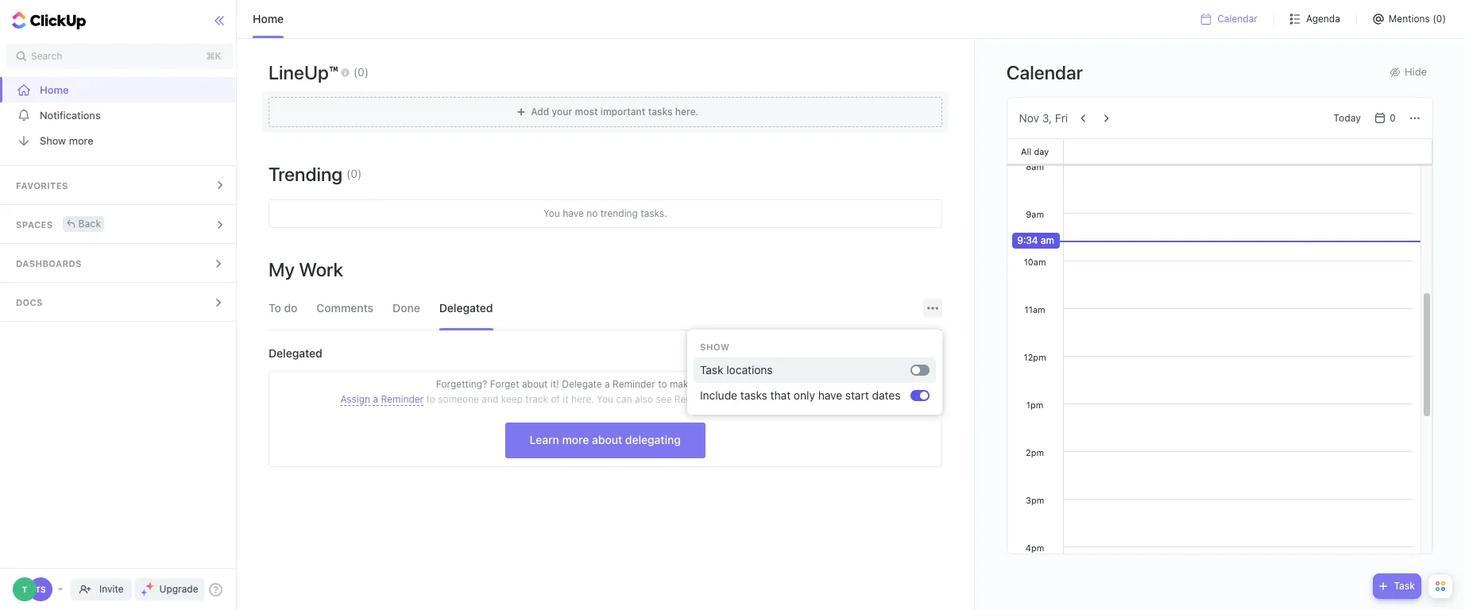 Task type: vqa. For each thing, say whether or not it's contained in the screenshot.
IT!
yes



Task type: locate. For each thing, give the bounding box(es) containing it.
you left can
[[597, 393, 613, 405]]

0 horizontal spatial a
[[373, 393, 378, 405]]

show down notifications
[[40, 134, 66, 147]]

have right only
[[818, 388, 842, 402]]

delegate
[[744, 393, 783, 405]]

back
[[78, 217, 101, 229]]

you
[[543, 207, 560, 219], [597, 393, 613, 405]]

delegated
[[269, 346, 322, 360]]

a right the assign
[[373, 393, 378, 405]]

0 horizontal spatial reminder
[[381, 393, 424, 405]]

reminder
[[613, 378, 655, 390], [381, 393, 424, 405]]

1 vertical spatial about
[[592, 433, 622, 447]]

show for show more
[[40, 134, 66, 147]]

only
[[794, 388, 815, 402]]

show up "task locations"
[[700, 342, 730, 352]]

upgrade link
[[135, 578, 205, 601]]

also
[[635, 393, 653, 405]]

1 vertical spatial reminder
[[381, 393, 424, 405]]

0 horizontal spatial home
[[40, 83, 69, 96]]

0 vertical spatial home
[[253, 12, 284, 25]]

0 vertical spatial have
[[563, 207, 584, 219]]

1 vertical spatial have
[[818, 388, 842, 402]]

forgetting? forget about it! delegate a reminder to make sure it gets done. assign a reminder to someone and keep track of it here. you can also see reminders you delegate in anyone's profile .
[[340, 378, 870, 405]]

trending (0)
[[269, 163, 362, 185]]

1 vertical spatial task
[[1394, 580, 1415, 592]]

anyone's
[[796, 393, 836, 405]]

more
[[69, 134, 93, 147], [562, 433, 589, 447]]

3pm
[[1026, 495, 1044, 505]]

it
[[719, 378, 724, 390], [563, 393, 569, 405]]

1 vertical spatial more
[[562, 433, 589, 447]]

a
[[605, 378, 610, 390], [373, 393, 378, 405]]

0 vertical spatial task
[[700, 363, 723, 377]]

about for delegating
[[592, 433, 622, 447]]

lineup
[[269, 61, 329, 83]]

reminder up can
[[613, 378, 655, 390]]

1 vertical spatial you
[[597, 393, 613, 405]]

0 horizontal spatial you
[[543, 207, 560, 219]]

home up lineup at the top of the page
[[253, 12, 284, 25]]

assign
[[340, 393, 370, 405]]

trending
[[600, 207, 638, 219]]

(0) inside trending (0)
[[347, 167, 362, 180]]

to up see
[[658, 378, 667, 390]]

1 horizontal spatial a
[[605, 378, 610, 390]]

more right the learn
[[562, 433, 589, 447]]

1 horizontal spatial more
[[562, 433, 589, 447]]

start
[[845, 388, 869, 402]]

you inside forgetting? forget about it! delegate a reminder to make sure it gets done. assign a reminder to someone and keep track of it here. you can also see reminders you delegate in anyone's profile .
[[597, 393, 613, 405]]

day
[[1034, 146, 1049, 156]]

0 horizontal spatial calendar
[[1006, 61, 1083, 83]]

1 horizontal spatial it
[[719, 378, 724, 390]]

1pm
[[1026, 400, 1044, 410]]

0 horizontal spatial task
[[700, 363, 723, 377]]

task for task locations
[[700, 363, 723, 377]]

home
[[253, 12, 284, 25], [40, 83, 69, 96]]

1 horizontal spatial home
[[253, 12, 284, 25]]

no
[[587, 207, 598, 219]]

1 horizontal spatial show
[[700, 342, 730, 352]]

search
[[31, 50, 62, 62]]

sure
[[696, 378, 716, 390]]

profile link
[[839, 393, 867, 406]]

task inside button
[[700, 363, 723, 377]]

1 vertical spatial a
[[373, 393, 378, 405]]

0 horizontal spatial have
[[563, 207, 584, 219]]

make
[[670, 378, 694, 390]]

1 horizontal spatial reminder
[[613, 378, 655, 390]]

1 vertical spatial it
[[563, 393, 569, 405]]

(0) right trending
[[347, 167, 362, 180]]

(0)
[[353, 65, 369, 78], [347, 167, 362, 180]]

10am
[[1024, 257, 1046, 267]]

upgrade
[[159, 583, 198, 595]]

forget
[[490, 378, 519, 390]]

11am
[[1025, 304, 1045, 315]]

notifications link
[[0, 102, 240, 128]]

forgetting?
[[436, 378, 487, 390]]

sidebar navigation
[[0, 0, 240, 610]]

more down notifications
[[69, 134, 93, 147]]

.
[[867, 393, 870, 405]]

you left no
[[543, 207, 560, 219]]

a right delegate
[[605, 378, 610, 390]]

about inside forgetting? forget about it! delegate a reminder to make sure it gets done. assign a reminder to someone and keep track of it here. you can also see reminders you delegate in anyone's profile .
[[522, 378, 548, 390]]

about down can
[[592, 433, 622, 447]]

reminders
[[674, 393, 722, 405]]

have left no
[[563, 207, 584, 219]]

today button
[[1327, 108, 1367, 128]]

gets
[[727, 378, 747, 390]]

home up notifications
[[40, 83, 69, 96]]

show
[[40, 134, 66, 147], [700, 342, 730, 352]]

include tasks that only have start dates button
[[694, 383, 911, 408]]

1 vertical spatial show
[[700, 342, 730, 352]]

1 vertical spatial to
[[426, 393, 435, 405]]

here.
[[571, 393, 594, 405]]

1 horizontal spatial about
[[592, 433, 622, 447]]

it right sure
[[719, 378, 724, 390]]

include tasks that only have start dates
[[700, 388, 901, 402]]

have
[[563, 207, 584, 219], [818, 388, 842, 402]]

show inside sidebar navigation
[[40, 134, 66, 147]]

profile
[[839, 393, 867, 405]]

it right of
[[563, 393, 569, 405]]

and
[[482, 393, 498, 405]]

12pm
[[1024, 352, 1046, 362]]

1 vertical spatial home
[[40, 83, 69, 96]]

all day
[[1021, 146, 1049, 156]]

4pm
[[1026, 543, 1044, 553]]

it!
[[550, 378, 559, 390]]

0 vertical spatial show
[[40, 134, 66, 147]]

more inside sidebar navigation
[[69, 134, 93, 147]]

about
[[522, 378, 548, 390], [592, 433, 622, 447]]

1 horizontal spatial have
[[818, 388, 842, 402]]

reminder right the assign
[[381, 393, 424, 405]]

task locations button
[[694, 358, 911, 383]]

tasks.
[[641, 207, 667, 219]]

locations
[[726, 363, 773, 377]]

learn
[[530, 433, 559, 447]]

delegate
[[562, 378, 602, 390]]

trending
[[269, 163, 343, 185]]

include
[[700, 388, 737, 402]]

1 vertical spatial calendar
[[1006, 61, 1083, 83]]

delegating
[[625, 433, 681, 447]]

0 vertical spatial calendar
[[1217, 13, 1258, 25]]

to left the "someone"
[[426, 393, 435, 405]]

0 vertical spatial more
[[69, 134, 93, 147]]

(0) right lineup at the top of the page
[[353, 65, 369, 78]]

1 horizontal spatial you
[[597, 393, 613, 405]]

hide
[[1405, 65, 1427, 78]]

notifications
[[40, 108, 101, 121]]

1 horizontal spatial to
[[658, 378, 667, 390]]

0 vertical spatial about
[[522, 378, 548, 390]]

about up track
[[522, 378, 548, 390]]

calendar
[[1217, 13, 1258, 25], [1006, 61, 1083, 83]]

track
[[525, 393, 548, 405]]

1 vertical spatial (0)
[[347, 167, 362, 180]]

of
[[551, 393, 560, 405]]

1 horizontal spatial task
[[1394, 580, 1415, 592]]

0 horizontal spatial show
[[40, 134, 66, 147]]

to
[[658, 378, 667, 390], [426, 393, 435, 405]]

0 horizontal spatial more
[[69, 134, 93, 147]]

0 horizontal spatial about
[[522, 378, 548, 390]]

can
[[616, 393, 632, 405]]

task
[[700, 363, 723, 377], [1394, 580, 1415, 592]]



Task type: describe. For each thing, give the bounding box(es) containing it.
task for task
[[1394, 580, 1415, 592]]

0 horizontal spatial it
[[563, 393, 569, 405]]

that
[[770, 388, 791, 402]]

2pm
[[1026, 447, 1044, 458]]

have inside button
[[818, 388, 842, 402]]

tasks
[[740, 388, 767, 402]]

0 vertical spatial to
[[658, 378, 667, 390]]

all
[[1021, 146, 1031, 156]]

assign a reminder link
[[340, 393, 424, 406]]

task locations
[[700, 363, 773, 377]]

0 vertical spatial a
[[605, 378, 610, 390]]

favorites button
[[0, 166, 240, 204]]

today
[[1334, 112, 1361, 124]]

show for show
[[700, 342, 730, 352]]

home inside sidebar navigation
[[40, 83, 69, 96]]

dates
[[872, 388, 901, 402]]

in
[[785, 393, 793, 405]]

work
[[299, 258, 343, 280]]

back link
[[62, 216, 104, 232]]

someone
[[438, 393, 479, 405]]

keep
[[501, 393, 523, 405]]

0 vertical spatial reminder
[[613, 378, 655, 390]]

9am
[[1026, 209, 1044, 219]]

see
[[656, 393, 672, 405]]

you
[[725, 393, 741, 405]]

0 horizontal spatial to
[[426, 393, 435, 405]]

0 vertical spatial you
[[543, 207, 560, 219]]

my work
[[269, 258, 343, 280]]

show more
[[40, 134, 93, 147]]

learn more about delegating link
[[505, 423, 706, 458]]

about for it!
[[522, 378, 548, 390]]

1 horizontal spatial calendar
[[1217, 13, 1258, 25]]

learn more about delegating
[[530, 433, 681, 447]]

0 vertical spatial (0)
[[353, 65, 369, 78]]

more for show
[[69, 134, 93, 147]]

my
[[269, 258, 295, 280]]

more for learn
[[562, 433, 589, 447]]

8am
[[1026, 161, 1044, 172]]

home link
[[0, 77, 240, 102]]

⌘k
[[206, 50, 221, 62]]

you have no trending tasks.
[[543, 207, 667, 219]]

done.
[[749, 378, 775, 390]]

favorites
[[16, 180, 68, 191]]

0 vertical spatial it
[[719, 378, 724, 390]]

docs
[[16, 297, 43, 307]]

agenda
[[1306, 13, 1340, 25]]

dashboards
[[16, 258, 82, 269]]

invite
[[99, 583, 124, 595]]



